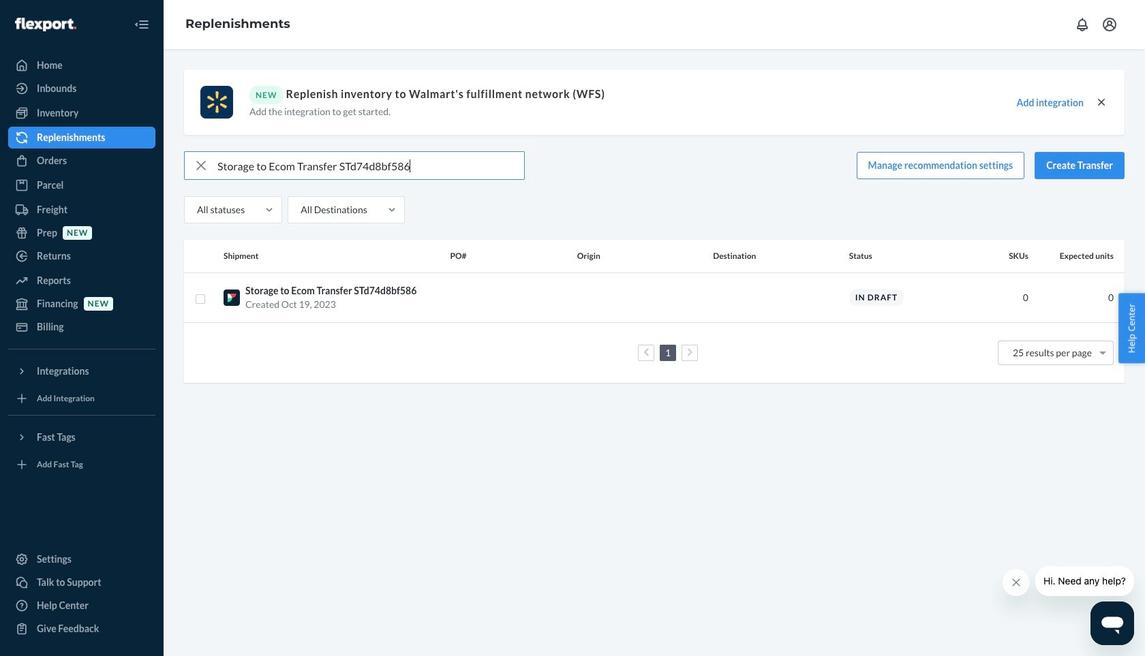 Task type: vqa. For each thing, say whether or not it's contained in the screenshot.
chevron left image
yes



Task type: describe. For each thing, give the bounding box(es) containing it.
Search Transfers text field
[[218, 152, 524, 179]]

close navigation image
[[134, 16, 150, 33]]

close image
[[1095, 95, 1109, 109]]

open notifications image
[[1075, 16, 1091, 33]]



Task type: locate. For each thing, give the bounding box(es) containing it.
chevron left image
[[644, 348, 649, 358]]

flexport logo image
[[15, 18, 76, 31]]

option
[[1013, 347, 1093, 358]]

open account menu image
[[1102, 16, 1118, 33]]

chevron right image
[[687, 348, 693, 358]]

square image
[[195, 294, 206, 305]]



